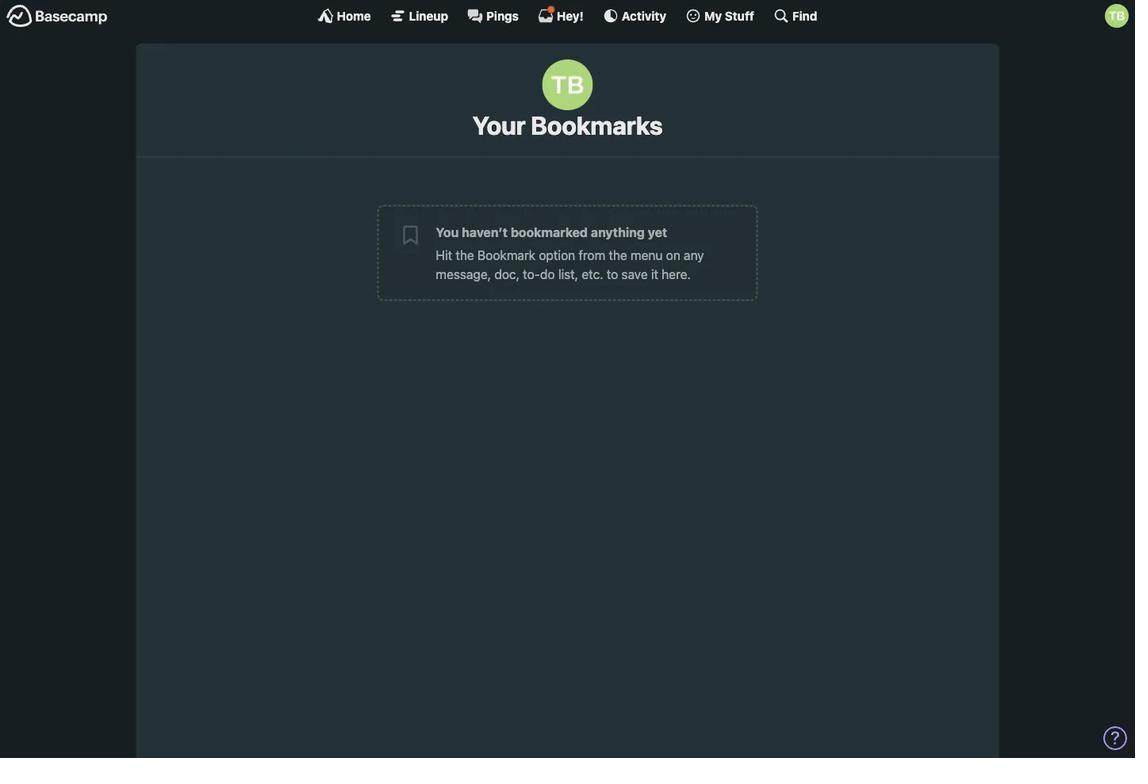 Task type: describe. For each thing, give the bounding box(es) containing it.
you
[[436, 224, 459, 240]]

my
[[705, 9, 722, 23]]

bookmark
[[478, 247, 536, 263]]

lineup link
[[390, 8, 448, 24]]

my stuff button
[[686, 8, 754, 24]]

1 the from the left
[[456, 247, 474, 263]]

tim burton image
[[542, 60, 593, 110]]

your bookmarks
[[472, 110, 663, 140]]

activity
[[622, 9, 667, 23]]

doc,
[[495, 267, 520, 282]]

bookmarked
[[511, 224, 588, 240]]

bookmarks
[[531, 110, 663, 140]]

you haven't bookmarked anything yet hit the bookmark option from the menu on any message, doc, to-do list, etc. to save it here.
[[436, 224, 704, 282]]

it
[[651, 267, 659, 282]]

lineup
[[409, 9, 448, 23]]

menu
[[631, 247, 663, 263]]

option
[[539, 247, 575, 263]]

pings button
[[467, 8, 519, 24]]

here.
[[662, 267, 691, 282]]

2 the from the left
[[609, 247, 627, 263]]

switch accounts image
[[6, 4, 108, 29]]

do
[[540, 267, 555, 282]]

to
[[607, 267, 618, 282]]

list,
[[558, 267, 578, 282]]

hey!
[[557, 9, 584, 23]]

to-
[[523, 267, 540, 282]]

activity link
[[603, 8, 667, 24]]



Task type: vqa. For each thing, say whether or not it's contained in the screenshot.
My
yes



Task type: locate. For each thing, give the bounding box(es) containing it.
etc.
[[582, 267, 603, 282]]

0 horizontal spatial the
[[456, 247, 474, 263]]

on
[[666, 247, 681, 263]]

yet
[[648, 224, 667, 240]]

my stuff
[[705, 9, 754, 23]]

from
[[579, 247, 606, 263]]

the
[[456, 247, 474, 263], [609, 247, 627, 263]]

pings
[[486, 9, 519, 23]]

main element
[[0, 0, 1135, 31]]

home
[[337, 9, 371, 23]]

save
[[622, 267, 648, 282]]

1 horizontal spatial the
[[609, 247, 627, 263]]

find
[[793, 9, 818, 23]]

tim burton image
[[1105, 4, 1129, 28]]

home link
[[318, 8, 371, 24]]

hit
[[436, 247, 452, 263]]

hey! button
[[538, 6, 584, 24]]

your
[[472, 110, 526, 140]]

haven't
[[462, 224, 508, 240]]

the up to
[[609, 247, 627, 263]]

anything
[[591, 224, 645, 240]]

the up the message,
[[456, 247, 474, 263]]

message,
[[436, 267, 491, 282]]

any
[[684, 247, 704, 263]]

stuff
[[725, 9, 754, 23]]

find button
[[773, 8, 818, 24]]



